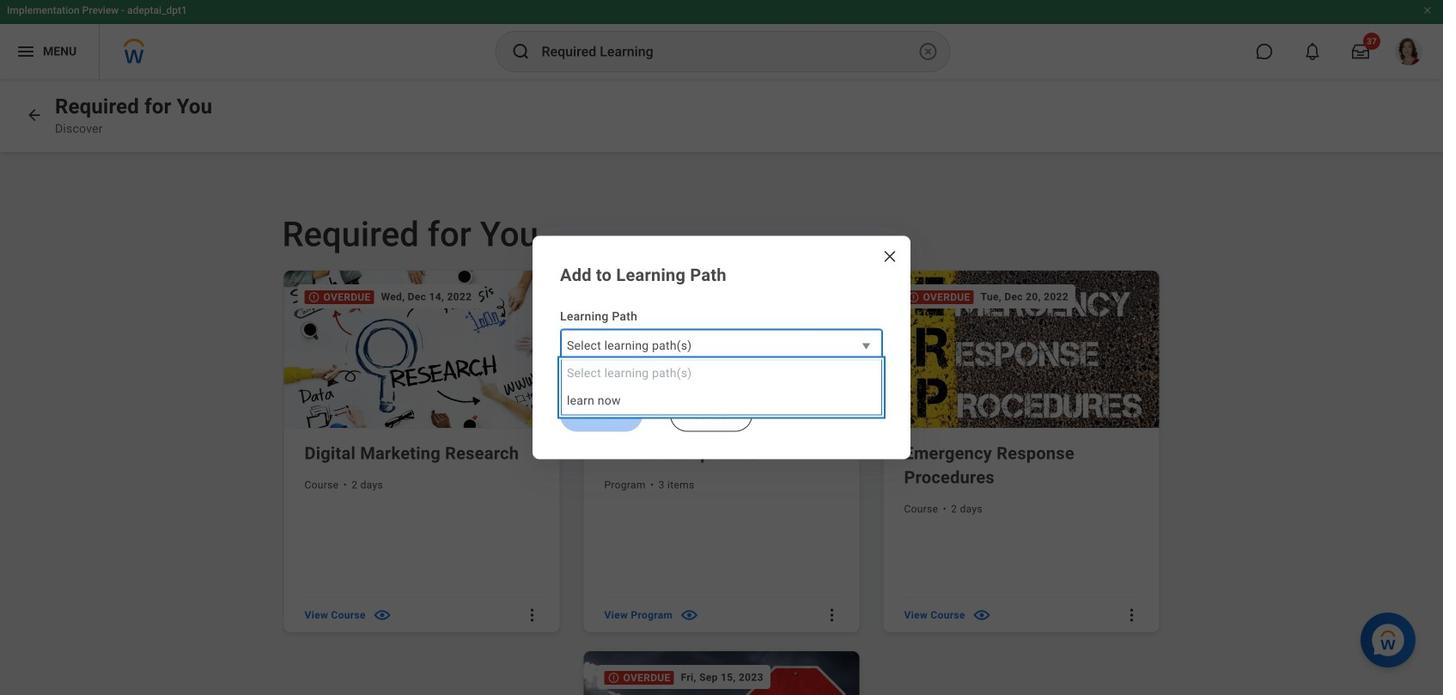 Task type: describe. For each thing, give the bounding box(es) containing it.
x image
[[882, 248, 899, 265]]

arrow left image
[[26, 107, 43, 124]]

visible image for emergency response procedures image
[[973, 605, 992, 625]]

notifications large image
[[1305, 43, 1322, 60]]

visible image
[[373, 605, 393, 625]]

visible image for annual compliance image
[[680, 605, 700, 625]]

digital marketing research image
[[284, 271, 563, 429]]

exclamation circle image
[[308, 291, 320, 303]]

search image
[[511, 41, 532, 62]]

emergency response procedures image
[[884, 271, 1163, 429]]

exclamation circle image for workplace harassment & discrimination image
[[608, 672, 620, 684]]

inbox large image
[[1353, 43, 1370, 60]]



Task type: locate. For each thing, give the bounding box(es) containing it.
visible image
[[680, 605, 700, 625], [973, 605, 992, 625]]

list box
[[561, 360, 883, 416]]

option
[[562, 360, 882, 387]]

workplace harassment & discrimination image
[[584, 651, 863, 695]]

0 vertical spatial exclamation circle image
[[908, 291, 920, 303]]

0 horizontal spatial exclamation circle image
[[608, 672, 620, 684]]

1 horizontal spatial exclamation circle image
[[908, 291, 920, 303]]

annual compliance image
[[584, 271, 863, 429]]

0 horizontal spatial visible image
[[680, 605, 700, 625]]

dialog
[[533, 236, 911, 459]]

1 vertical spatial exclamation circle image
[[608, 672, 620, 684]]

profile logan mcneil element
[[1385, 33, 1433, 70]]

exclamation circle image
[[908, 291, 920, 303], [608, 672, 620, 684]]

close environment banner image
[[1423, 5, 1433, 15]]

1 horizontal spatial visible image
[[973, 605, 992, 625]]

2 visible image from the left
[[973, 605, 992, 625]]

1 visible image from the left
[[680, 605, 700, 625]]

exclamation circle image for emergency response procedures image
[[908, 291, 920, 303]]

banner
[[0, 0, 1444, 79]]

x circle image
[[918, 41, 939, 62]]



Task type: vqa. For each thing, say whether or not it's contained in the screenshot.
second phone icon from the bottom of the page
no



